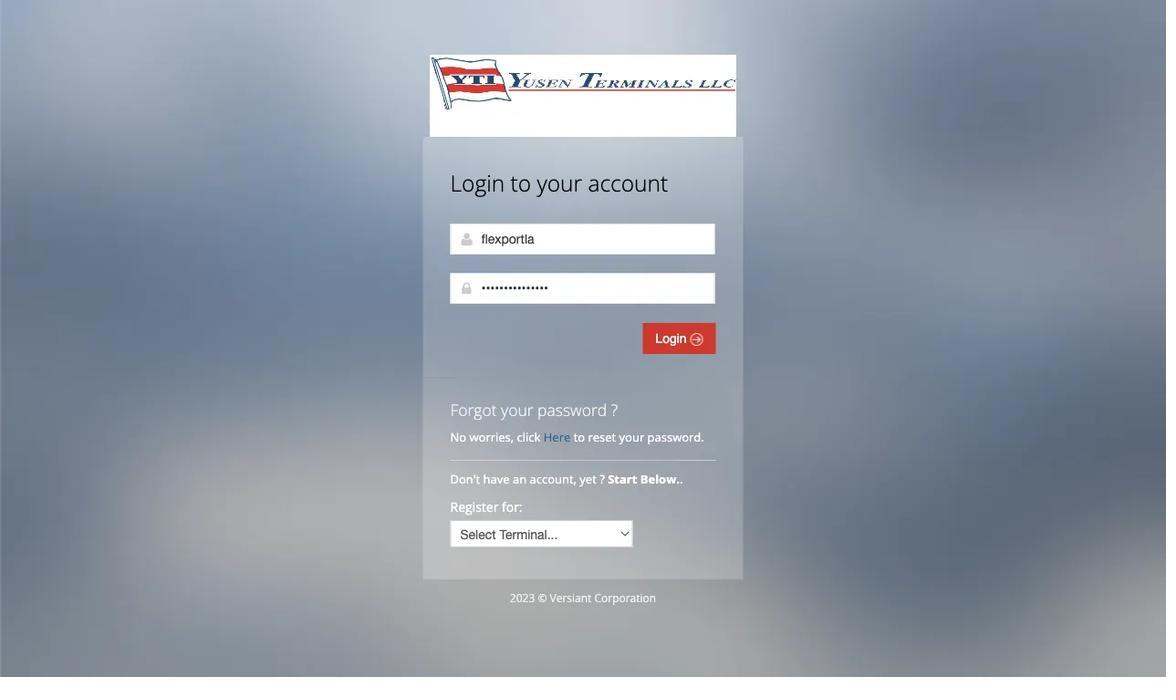 Task type: vqa. For each thing, say whether or not it's contained in the screenshot.
Login within the button
yes



Task type: describe. For each thing, give the bounding box(es) containing it.
for:
[[502, 498, 523, 515]]

don't have an account, yet ? start below. .
[[450, 471, 686, 487]]

2 vertical spatial your
[[619, 429, 645, 445]]

1 horizontal spatial your
[[537, 167, 582, 198]]

0 horizontal spatial your
[[501, 399, 533, 420]]

below.
[[640, 471, 680, 487]]

2023 © versiant corporation
[[510, 590, 656, 605]]

©
[[538, 590, 547, 605]]

password
[[538, 399, 607, 420]]

yet
[[580, 471, 597, 487]]

2023
[[510, 590, 535, 605]]

here
[[544, 429, 571, 445]]

account
[[588, 167, 668, 198]]

to inside the forgot your password ? no worries, click here to reset your password.
[[574, 429, 585, 445]]

login for login
[[656, 331, 690, 346]]

versiant
[[550, 590, 592, 605]]

forgot your password ? no worries, click here to reset your password.
[[450, 399, 704, 445]]

click
[[517, 429, 541, 445]]

forgot
[[450, 399, 497, 420]]

no
[[450, 429, 466, 445]]

worries,
[[470, 429, 514, 445]]

start
[[608, 471, 637, 487]]

reset
[[588, 429, 616, 445]]

lock image
[[460, 281, 474, 296]]



Task type: locate. For each thing, give the bounding box(es) containing it.
have
[[483, 471, 510, 487]]

login inside button
[[656, 331, 690, 346]]

0 vertical spatial login
[[450, 167, 505, 198]]

don't
[[450, 471, 480, 487]]

account,
[[530, 471, 577, 487]]

.
[[680, 471, 683, 487]]

? up reset
[[611, 399, 618, 420]]

your
[[537, 167, 582, 198], [501, 399, 533, 420], [619, 429, 645, 445]]

Username text field
[[450, 224, 715, 255]]

here link
[[544, 429, 571, 445]]

2 horizontal spatial your
[[619, 429, 645, 445]]

to up username text field
[[511, 167, 531, 198]]

to
[[511, 167, 531, 198], [574, 429, 585, 445]]

an
[[513, 471, 527, 487]]

0 vertical spatial to
[[511, 167, 531, 198]]

0 vertical spatial ?
[[611, 399, 618, 420]]

0 horizontal spatial login
[[450, 167, 505, 198]]

1 vertical spatial login
[[656, 331, 690, 346]]

? right yet
[[600, 471, 605, 487]]

1 vertical spatial ?
[[600, 471, 605, 487]]

1 vertical spatial your
[[501, 399, 533, 420]]

register
[[450, 498, 499, 515]]

0 horizontal spatial to
[[511, 167, 531, 198]]

1 horizontal spatial login
[[656, 331, 690, 346]]

?
[[611, 399, 618, 420], [600, 471, 605, 487]]

corporation
[[595, 590, 656, 605]]

0 vertical spatial your
[[537, 167, 582, 198]]

? inside the forgot your password ? no worries, click here to reset your password.
[[611, 399, 618, 420]]

login for login to your account
[[450, 167, 505, 198]]

swapright image
[[690, 333, 703, 346]]

your up username text field
[[537, 167, 582, 198]]

1 horizontal spatial to
[[574, 429, 585, 445]]

login button
[[643, 323, 716, 354]]

login to your account
[[450, 167, 668, 198]]

login
[[450, 167, 505, 198], [656, 331, 690, 346]]

1 vertical spatial to
[[574, 429, 585, 445]]

your up "click"
[[501, 399, 533, 420]]

1 horizontal spatial ?
[[611, 399, 618, 420]]

0 horizontal spatial ?
[[600, 471, 605, 487]]

your right reset
[[619, 429, 645, 445]]

Password password field
[[450, 273, 715, 304]]

register for:
[[450, 498, 523, 515]]

password.
[[648, 429, 704, 445]]

user image
[[460, 232, 474, 246]]

to right here link
[[574, 429, 585, 445]]



